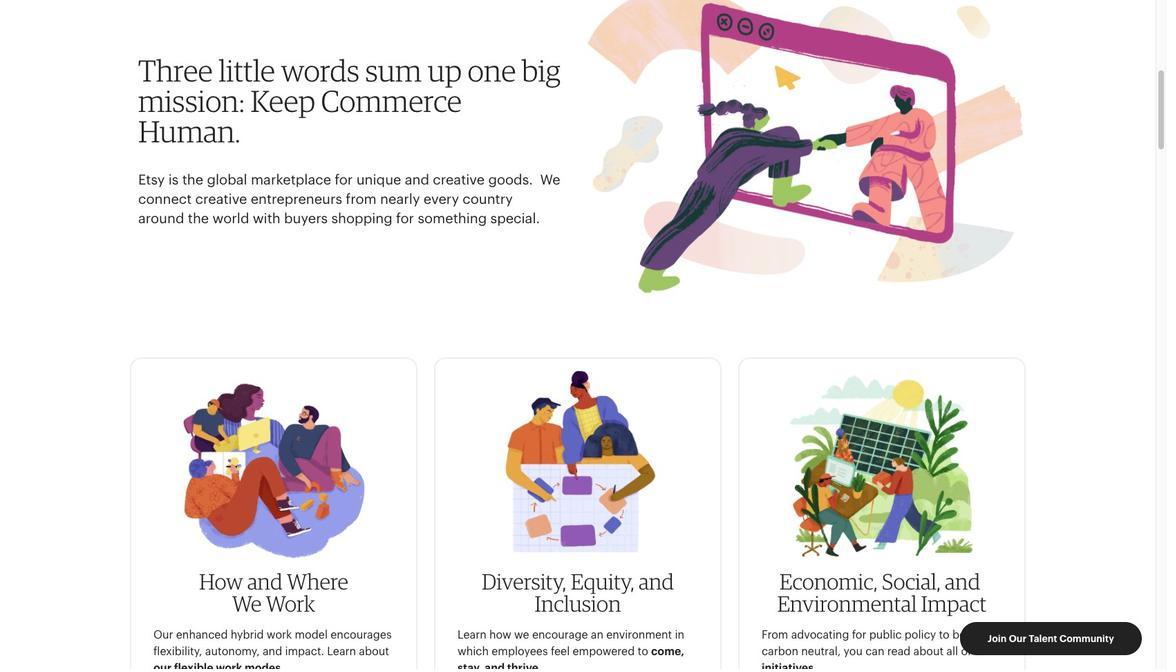 Task type: locate. For each thing, give the bounding box(es) containing it.
creative
[[433, 174, 485, 188], [195, 193, 247, 207]]

for up from
[[335, 174, 353, 188]]

diversity,
[[482, 572, 567, 595]]

our initiatives link
[[762, 646, 993, 670]]

marketplace
[[251, 174, 331, 188]]

big
[[522, 57, 561, 88]]

work
[[267, 630, 292, 641]]

policy
[[905, 630, 937, 641]]

and
[[405, 174, 430, 188], [247, 572, 283, 595], [639, 572, 674, 595], [946, 572, 981, 595], [263, 646, 282, 658], [485, 663, 505, 670]]

and right "equity,"
[[639, 572, 674, 595]]

thrive
[[507, 663, 539, 670]]

human.
[[138, 118, 241, 149]]

environmental
[[778, 595, 917, 617]]

0 horizontal spatial creative
[[195, 193, 247, 207]]

learn up 'which'
[[458, 630, 487, 641]]

0 horizontal spatial learn
[[327, 646, 356, 658]]

and right stay,
[[485, 663, 505, 670]]

mission:
[[138, 88, 245, 118]]

1 vertical spatial to
[[638, 646, 649, 658]]

from
[[346, 193, 377, 207]]

2 about from the left
[[914, 646, 944, 658]]

one
[[468, 57, 516, 88]]

impact.
[[285, 646, 324, 658]]

shopping
[[332, 212, 393, 226]]

in
[[675, 630, 685, 641]]

about down policy
[[914, 646, 944, 658]]

keep
[[251, 88, 315, 118]]

0 horizontal spatial about
[[359, 646, 389, 658]]

0 vertical spatial the
[[182, 174, 203, 188]]

about down encourages
[[359, 646, 389, 658]]

and inside etsy is the global marketplace for unique and creative goods.  we connect creative entrepreneurs from nearly every country around the world with buyers shopping for something special.
[[405, 174, 430, 188]]

model
[[295, 630, 328, 641]]

learn
[[458, 630, 487, 641], [327, 646, 356, 658]]

work
[[266, 595, 315, 617]]

creative down 'global' on the left of page
[[195, 193, 247, 207]]

how and where remote mode.png image
[[482, 370, 674, 562]]

0 vertical spatial creative
[[433, 174, 485, 188]]

2 horizontal spatial for
[[853, 630, 867, 641]]

the right is
[[182, 174, 203, 188]]

about inside our enhanced hybrid work model encourages flexibility, autonomy, and impact. learn about
[[359, 646, 389, 658]]

our
[[975, 646, 993, 658]]

of
[[962, 646, 972, 658]]

1 vertical spatial for
[[396, 212, 414, 226]]

creative up every
[[433, 174, 485, 188]]

learn down encourages
[[327, 646, 356, 658]]

unique
[[357, 174, 401, 188]]

and right how
[[247, 572, 283, 595]]

1 vertical spatial learn
[[327, 646, 356, 658]]

1 about from the left
[[359, 646, 389, 658]]

initiatives
[[762, 663, 814, 670]]

around
[[138, 212, 184, 226]]

equity,
[[571, 572, 635, 595]]

economic,
[[780, 572, 878, 595]]

learn inside 'learn how we encourage an environment in which employees feel empowered to'
[[458, 630, 487, 641]]

community
[[1060, 634, 1115, 644]]

to
[[940, 630, 950, 641], [638, 646, 649, 658]]

our initiatives
[[762, 646, 993, 670]]

1 horizontal spatial our
[[1009, 634, 1027, 644]]

our up 'flexibility,'
[[154, 630, 173, 641]]

for
[[335, 174, 353, 188], [396, 212, 414, 226], [853, 630, 867, 641]]

person, outdoors, shark, sea life, fish, animal, head image
[[587, 0, 1026, 302]]

global
[[207, 174, 247, 188]]

2 vertical spatial for
[[853, 630, 867, 641]]

0 vertical spatial learn
[[458, 630, 487, 641]]

to up all
[[940, 630, 950, 641]]

which
[[458, 646, 489, 658]]

impact
[[922, 595, 987, 617]]

0 horizontal spatial our
[[154, 630, 173, 641]]

1 horizontal spatial about
[[914, 646, 944, 658]]

autonomy,
[[205, 646, 260, 658]]

enhanced
[[176, 630, 228, 641]]

feel
[[551, 646, 570, 658]]

0 vertical spatial to
[[940, 630, 950, 641]]

for down nearly on the top
[[396, 212, 414, 226]]

encourages
[[331, 630, 392, 641]]

0 horizontal spatial to
[[638, 646, 649, 658]]

with
[[253, 212, 281, 226]]

diversity, equity, and inclusion
[[482, 572, 674, 617]]

0 horizontal spatial for
[[335, 174, 353, 188]]

from
[[762, 630, 789, 641]]

we
[[515, 630, 530, 641]]

for up you in the right bottom of the page
[[853, 630, 867, 641]]

join
[[988, 634, 1007, 644]]

and up nearly on the top
[[405, 174, 430, 188]]

world
[[213, 212, 249, 226]]

come,
[[652, 646, 685, 658]]

economic, social, and environmental impact
[[778, 572, 987, 617]]

to down environment at the right of the page
[[638, 646, 649, 658]]

how and where office based mode.png image
[[786, 370, 979, 562]]

1 horizontal spatial learn
[[458, 630, 487, 641]]

how and where we work
[[199, 572, 349, 617]]

the left world
[[188, 212, 209, 226]]

social,
[[882, 572, 941, 595]]

1 horizontal spatial to
[[940, 630, 950, 641]]

and inside the diversity, equity, and inclusion
[[639, 572, 674, 595]]

our
[[154, 630, 173, 641], [1009, 634, 1027, 644]]

advocating
[[792, 630, 850, 641]]

to inside from advocating for public policy to being carbon neutral, you can read about all of
[[940, 630, 950, 641]]

1 vertical spatial creative
[[195, 193, 247, 207]]

words
[[281, 57, 360, 88]]

the
[[182, 174, 203, 188], [188, 212, 209, 226]]

and right social,
[[946, 572, 981, 595]]

and down work
[[263, 646, 282, 658]]

where
[[287, 572, 349, 595]]

about
[[359, 646, 389, 658], [914, 646, 944, 658]]

our right join
[[1009, 634, 1027, 644]]

public
[[870, 630, 902, 641]]

special.
[[491, 212, 540, 226]]

1 horizontal spatial creative
[[433, 174, 485, 188]]



Task type: describe. For each thing, give the bounding box(es) containing it.
come, stay, and thrive
[[458, 646, 685, 670]]

little
[[219, 57, 275, 88]]

neutral,
[[802, 646, 841, 658]]

three little words sum up one big mission: keep commerce human.
[[138, 57, 561, 149]]

join our talent community link
[[961, 622, 1143, 656]]

and inside how and where we work
[[247, 572, 283, 595]]

all
[[947, 646, 959, 658]]

how
[[199, 572, 243, 595]]

our enhanced hybrid work model encourages flexibility, autonomy, and impact. learn about
[[154, 630, 392, 658]]

buyers
[[284, 212, 328, 226]]

etsy is the global marketplace for unique and creative goods.  we connect creative entrepreneurs from nearly every country around the world with buyers shopping for something special.
[[138, 174, 561, 226]]

and inside economic, social, and environmental impact
[[946, 572, 981, 595]]

country
[[463, 193, 513, 207]]

three
[[138, 57, 213, 88]]

environment
[[607, 630, 672, 641]]

learn inside our enhanced hybrid work model encourages flexibility, autonomy, and impact. learn about
[[327, 646, 356, 658]]

employees
[[492, 646, 548, 658]]

nearly
[[380, 193, 420, 207]]

etsy
[[138, 174, 165, 188]]

1 vertical spatial the
[[188, 212, 209, 226]]

encourage
[[533, 630, 588, 641]]

join our talent community
[[988, 634, 1115, 644]]

learn how we encourage an environment in which employees feel empowered to
[[458, 630, 685, 658]]

carbon
[[762, 646, 799, 658]]

being
[[953, 630, 983, 641]]

inclusion
[[535, 595, 621, 617]]

goods.
[[489, 174, 533, 188]]

for inside from advocating for public policy to being carbon neutral, you can read about all of
[[853, 630, 867, 641]]

sum
[[366, 57, 422, 88]]

and inside our enhanced hybrid work model encourages flexibility, autonomy, and impact. learn about
[[263, 646, 282, 658]]

and inside come, stay, and thrive
[[485, 663, 505, 670]]

to inside 'learn how we encourage an environment in which employees feel empowered to'
[[638, 646, 649, 658]]

empowered
[[573, 646, 635, 658]]

talent
[[1029, 634, 1058, 644]]

1 horizontal spatial for
[[396, 212, 414, 226]]

you
[[844, 646, 863, 658]]

something
[[418, 212, 487, 226]]

flexibility,
[[154, 646, 202, 658]]

every
[[424, 193, 459, 207]]

0 vertical spatial for
[[335, 174, 353, 188]]

is
[[169, 174, 179, 188]]

come, stay, and thrive link
[[458, 646, 685, 670]]

we
[[232, 595, 262, 617]]

how and where flex mode.png image
[[178, 370, 370, 562]]

commerce
[[321, 88, 462, 118]]

an
[[591, 630, 604, 641]]

can
[[866, 646, 885, 658]]

entrepreneurs
[[251, 193, 342, 207]]

how
[[490, 630, 512, 641]]

read
[[888, 646, 911, 658]]

about inside from advocating for public policy to being carbon neutral, you can read about all of
[[914, 646, 944, 658]]

stay,
[[458, 663, 482, 670]]

connect
[[138, 193, 192, 207]]

from advocating for public policy to being carbon neutral, you can read about all of
[[762, 630, 983, 658]]

our inside our enhanced hybrid work model encourages flexibility, autonomy, and impact. learn about
[[154, 630, 173, 641]]

hybrid
[[231, 630, 264, 641]]

up
[[428, 57, 462, 88]]



Task type: vqa. For each thing, say whether or not it's contained in the screenshot.
Departments
no



